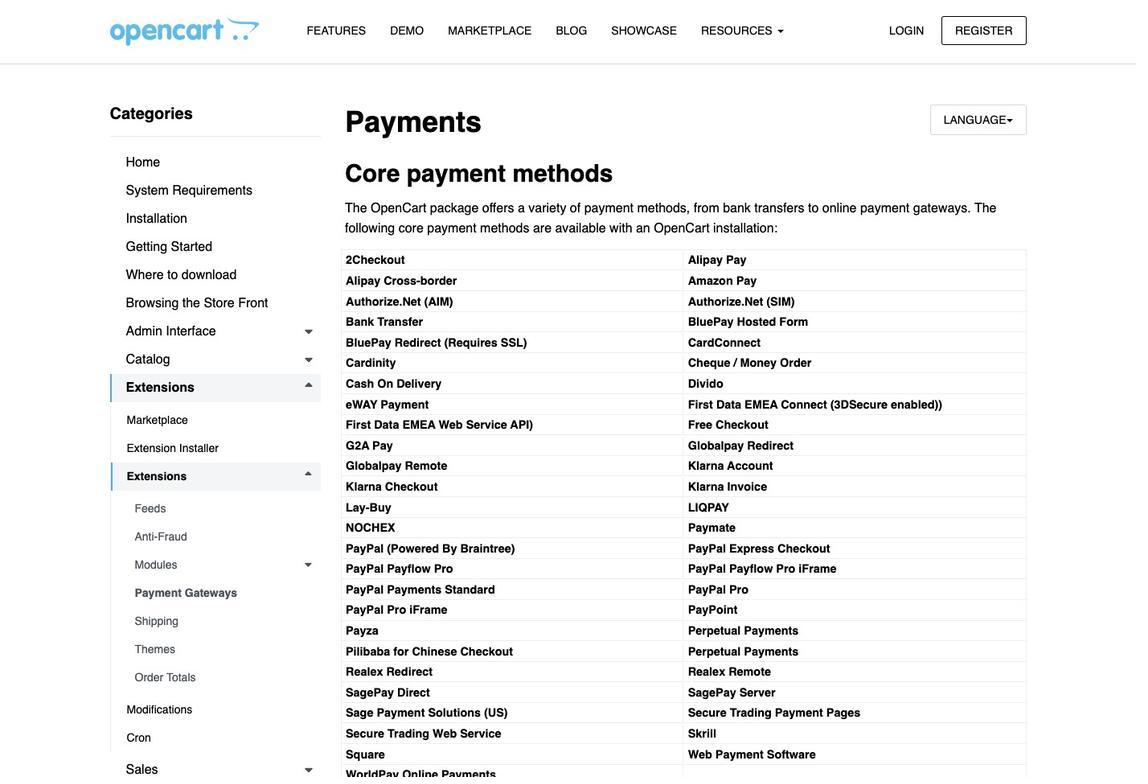 Task type: vqa. For each thing, say whether or not it's contained in the screenshot.
'Installer'
yes



Task type: locate. For each thing, give the bounding box(es) containing it.
2 payflow from the left
[[730, 563, 773, 575]]

service left api)
[[466, 418, 508, 431]]

payment inside divido eway payment
[[381, 398, 429, 411]]

1 sagepay from the left
[[346, 686, 394, 699]]

alipay pay alipay cross-border
[[346, 254, 747, 287]]

0 horizontal spatial the
[[345, 201, 367, 215]]

secure
[[688, 707, 727, 720], [346, 727, 385, 740]]

themes link
[[119, 636, 321, 664]]

1 vertical spatial redirect
[[748, 439, 794, 452]]

order inside "cheque / money order cash on delivery"
[[781, 357, 812, 370]]

1 vertical spatial opencart
[[654, 221, 710, 236]]

sagepay server sage payment solutions (us)
[[346, 686, 776, 720]]

amazon
[[688, 274, 734, 287]]

globalpay down g2a
[[346, 460, 402, 473]]

core payment methods
[[345, 159, 613, 188]]

perpetual
[[688, 624, 741, 637], [688, 645, 741, 658]]

emea down the money
[[745, 398, 778, 411]]

1 perpetual from the top
[[688, 624, 741, 637]]

pay
[[726, 254, 747, 267], [737, 274, 757, 287], [373, 439, 393, 452]]

0 vertical spatial remote
[[405, 460, 448, 473]]

cardinity
[[346, 357, 396, 370]]

the up 'following' on the left top of page
[[345, 201, 367, 215]]

(requires
[[444, 336, 498, 349]]

on
[[378, 377, 394, 390]]

2 sagepay from the left
[[688, 686, 737, 699]]

payments inside perpetual payments pilibaba for chinese checkout
[[744, 624, 799, 637]]

divido
[[688, 377, 724, 390]]

payment down package
[[427, 221, 477, 236]]

methods up of
[[513, 159, 613, 188]]

data down eway
[[374, 418, 399, 431]]

sagepay up sage
[[346, 686, 394, 699]]

first up free
[[688, 398, 714, 411]]

globalpay
[[688, 439, 744, 452], [346, 460, 402, 473]]

klarna
[[688, 460, 725, 473], [346, 480, 382, 493], [688, 480, 725, 493]]

front
[[238, 296, 268, 311]]

order
[[781, 357, 812, 370], [135, 671, 164, 684]]

1 vertical spatial data
[[374, 418, 399, 431]]

login
[[890, 24, 925, 37]]

0 vertical spatial web
[[439, 418, 463, 431]]

1 vertical spatial extensions link
[[111, 463, 321, 491]]

1 vertical spatial secure
[[346, 727, 385, 740]]

0 vertical spatial redirect
[[395, 336, 441, 349]]

perpetual inside perpetual payments pilibaba for chinese checkout
[[688, 624, 741, 637]]

pay right g2a
[[373, 439, 393, 452]]

0 vertical spatial emea
[[745, 398, 778, 411]]

first data emea connect (3dsecure enabled)) first data emea web service api)
[[346, 398, 943, 431]]

1 vertical spatial to
[[167, 268, 178, 282]]

1 payflow from the left
[[387, 563, 431, 575]]

payflow down (powered
[[387, 563, 431, 575]]

0 vertical spatial service
[[466, 418, 508, 431]]

perpetual for perpetual payments realex redirect
[[688, 645, 741, 658]]

authorize.net up transfer
[[346, 295, 421, 308]]

(3dsecure
[[831, 398, 888, 411]]

amazon pay authorize.net (aim)
[[346, 274, 757, 308]]

connect
[[781, 398, 828, 411]]

pay right amazon
[[737, 274, 757, 287]]

opencart - open source shopping cart solution image
[[110, 17, 259, 46]]

0 vertical spatial iframe
[[799, 563, 837, 575]]

payment
[[381, 398, 429, 411], [135, 587, 182, 599], [377, 707, 425, 720], [775, 707, 824, 720], [716, 748, 764, 761]]

0 vertical spatial extensions
[[126, 381, 195, 395]]

requirements
[[172, 183, 253, 198]]

0 horizontal spatial to
[[167, 268, 178, 282]]

1 horizontal spatial remote
[[729, 666, 772, 678]]

extensions for feeds
[[127, 470, 187, 483]]

pay inside alipay pay alipay cross-border
[[726, 254, 747, 267]]

2 authorize.net from the left
[[688, 295, 764, 308]]

1 vertical spatial marketplace
[[127, 414, 188, 426]]

realex down pilibaba
[[346, 666, 383, 678]]

home link
[[110, 149, 321, 177]]

themes
[[135, 643, 175, 656]]

opencart up core
[[371, 201, 427, 215]]

2 the from the left
[[975, 201, 997, 215]]

blog link
[[544, 17, 600, 45]]

1 horizontal spatial secure
[[688, 707, 727, 720]]

1 horizontal spatial authorize.net
[[688, 295, 764, 308]]

system
[[126, 183, 169, 198]]

extension
[[127, 442, 176, 455]]

order down themes at the left bottom of the page
[[135, 671, 164, 684]]

web down skrill
[[688, 748, 713, 761]]

iframe inside paypal payflow pro iframe paypal payments standard
[[799, 563, 837, 575]]

0 horizontal spatial emea
[[403, 418, 436, 431]]

an
[[636, 221, 651, 236]]

money
[[741, 357, 777, 370]]

payza
[[346, 624, 379, 637]]

1 vertical spatial service
[[460, 727, 502, 740]]

0 horizontal spatial payflow
[[387, 563, 431, 575]]

1 vertical spatial remote
[[729, 666, 772, 678]]

1 vertical spatial extensions
[[127, 470, 187, 483]]

installation:
[[714, 221, 778, 236]]

the right gateways.
[[975, 201, 997, 215]]

secure up skrill
[[688, 707, 727, 720]]

0 horizontal spatial trading
[[388, 727, 430, 740]]

data down divido
[[717, 398, 742, 411]]

extensions link
[[110, 374, 321, 402], [111, 463, 321, 491]]

redirect inside perpetual payments realex redirect
[[387, 666, 433, 678]]

store
[[204, 296, 235, 311]]

1 horizontal spatial bluepay
[[688, 316, 734, 328]]

payment up "software"
[[775, 707, 824, 720]]

payment down direct
[[377, 707, 425, 720]]

trading down direct
[[388, 727, 430, 740]]

0 horizontal spatial globalpay
[[346, 460, 402, 473]]

checkout right express
[[778, 542, 831, 555]]

paypal inside paymate paypal (powered by braintree)
[[346, 542, 384, 555]]

1 horizontal spatial data
[[717, 398, 742, 411]]

1 vertical spatial methods
[[480, 221, 530, 236]]

perpetual inside perpetual payments realex redirect
[[688, 645, 741, 658]]

globalpay down free
[[688, 439, 744, 452]]

secure up square
[[346, 727, 385, 740]]

to left online
[[809, 201, 819, 215]]

bluepay up the cardconnect
[[688, 316, 734, 328]]

1 vertical spatial alipay
[[346, 274, 381, 287]]

0 vertical spatial marketplace
[[448, 24, 532, 37]]

delivery
[[397, 377, 442, 390]]

1 horizontal spatial the
[[975, 201, 997, 215]]

download
[[182, 268, 237, 282]]

first
[[688, 398, 714, 411], [346, 418, 371, 431]]

0 vertical spatial perpetual
[[688, 624, 741, 637]]

liqpay nochex
[[346, 501, 730, 534]]

1 vertical spatial bluepay
[[346, 336, 392, 349]]

0 horizontal spatial remote
[[405, 460, 448, 473]]

cheque / money order cash on delivery
[[346, 357, 812, 390]]

invoice
[[728, 480, 768, 493]]

trading down server
[[730, 707, 772, 720]]

1 horizontal spatial trading
[[730, 707, 772, 720]]

redirect up direct
[[387, 666, 433, 678]]

0 vertical spatial marketplace link
[[436, 17, 544, 45]]

2 perpetual from the top
[[688, 645, 741, 658]]

1 the from the left
[[345, 201, 367, 215]]

0 vertical spatial globalpay
[[688, 439, 744, 452]]

web down solutions
[[433, 727, 457, 740]]

redirect inside bluepay hosted form bluepay redirect (requires ssl)
[[395, 336, 441, 349]]

0 horizontal spatial iframe
[[410, 604, 448, 617]]

alipay down 2checkout
[[346, 274, 381, 287]]

0 horizontal spatial realex
[[346, 666, 383, 678]]

payment right online
[[861, 201, 910, 215]]

bluepay hosted form bluepay redirect (requires ssl)
[[346, 316, 809, 349]]

1 realex from the left
[[346, 666, 383, 678]]

2checkout
[[346, 254, 405, 267]]

square
[[346, 748, 385, 761]]

eway
[[346, 398, 378, 411]]

alipay up amazon
[[688, 254, 723, 267]]

payment down delivery
[[381, 398, 429, 411]]

1 horizontal spatial order
[[781, 357, 812, 370]]

1 vertical spatial globalpay
[[346, 460, 402, 473]]

redirect down transfer
[[395, 336, 441, 349]]

1 horizontal spatial realex
[[688, 666, 726, 678]]

2 vertical spatial redirect
[[387, 666, 433, 678]]

methods down offers
[[480, 221, 530, 236]]

0 horizontal spatial first
[[346, 418, 371, 431]]

web down delivery
[[439, 418, 463, 431]]

core
[[399, 221, 424, 236]]

1 vertical spatial pay
[[737, 274, 757, 287]]

1 authorize.net from the left
[[346, 295, 421, 308]]

chinese
[[412, 645, 457, 658]]

0 vertical spatial extensions link
[[110, 374, 321, 402]]

2 vertical spatial pay
[[373, 439, 393, 452]]

variety
[[529, 201, 567, 215]]

0 horizontal spatial data
[[374, 418, 399, 431]]

redirect inside globalpay redirect globalpay remote
[[748, 439, 794, 452]]

0 horizontal spatial marketplace link
[[111, 406, 321, 434]]

with
[[610, 221, 633, 236]]

checkout inside klarna account klarna checkout
[[385, 480, 438, 493]]

paypal payflow pro iframe paypal payments standard
[[346, 563, 837, 596]]

solutions
[[428, 707, 481, 720]]

extensions
[[126, 381, 195, 395], [127, 470, 187, 483]]

blog
[[556, 24, 588, 37]]

1 horizontal spatial payflow
[[730, 563, 773, 575]]

1 vertical spatial iframe
[[410, 604, 448, 617]]

1 horizontal spatial to
[[809, 201, 819, 215]]

0 vertical spatial bluepay
[[688, 316, 734, 328]]

extensions link for marketplace
[[110, 374, 321, 402]]

2 realex from the left
[[688, 666, 726, 678]]

remote
[[405, 460, 448, 473], [729, 666, 772, 678]]

border
[[421, 274, 457, 287]]

0 vertical spatial first
[[688, 398, 714, 411]]

pay for amazon pay authorize.net (aim)
[[737, 274, 757, 287]]

payflow down express
[[730, 563, 773, 575]]

installer
[[179, 442, 219, 455]]

payment gateways
[[135, 587, 237, 599]]

resources
[[702, 24, 776, 37]]

opencart down the 'methods,' at right
[[654, 221, 710, 236]]

are
[[533, 221, 552, 236]]

opencart
[[371, 201, 427, 215], [654, 221, 710, 236]]

bank
[[723, 201, 751, 215]]

order right the money
[[781, 357, 812, 370]]

0 vertical spatial to
[[809, 201, 819, 215]]

extensions down extension
[[127, 470, 187, 483]]

1 vertical spatial emea
[[403, 418, 436, 431]]

by
[[443, 542, 457, 555]]

1 horizontal spatial iframe
[[799, 563, 837, 575]]

interface
[[166, 324, 216, 339]]

authorize.net inside authorize.net (sim) bank transfer
[[688, 295, 764, 308]]

0 horizontal spatial opencart
[[371, 201, 427, 215]]

0 horizontal spatial authorize.net
[[346, 295, 421, 308]]

divido eway payment
[[346, 377, 724, 411]]

1 vertical spatial perpetual
[[688, 645, 741, 658]]

extensions down the catalog
[[126, 381, 195, 395]]

to right where
[[167, 268, 178, 282]]

realex up skrill
[[688, 666, 726, 678]]

service
[[466, 418, 508, 431], [460, 727, 502, 740]]

language
[[944, 113, 1007, 126]]

extension installer link
[[111, 434, 321, 463]]

1 horizontal spatial first
[[688, 398, 714, 411]]

bluepay up cardinity
[[346, 336, 392, 349]]

emea down delivery
[[403, 418, 436, 431]]

pay down installation: on the top right
[[726, 254, 747, 267]]

0 vertical spatial alipay
[[688, 254, 723, 267]]

checkout right free
[[716, 418, 769, 431]]

browsing the store front
[[126, 296, 268, 311]]

0 vertical spatial trading
[[730, 707, 772, 720]]

bluepay
[[688, 316, 734, 328], [346, 336, 392, 349]]

payment inside sagepay server sage payment solutions (us)
[[377, 707, 425, 720]]

1 vertical spatial web
[[433, 727, 457, 740]]

0 horizontal spatial order
[[135, 671, 164, 684]]

1 vertical spatial order
[[135, 671, 164, 684]]

paypoint
[[688, 604, 738, 617]]

where to download
[[126, 268, 237, 282]]

1 horizontal spatial marketplace
[[448, 24, 532, 37]]

web inside secure trading payment pages secure trading web service
[[433, 727, 457, 740]]

0 vertical spatial pay
[[726, 254, 747, 267]]

extensions link down "admin interface" link
[[110, 374, 321, 402]]

iframe
[[799, 563, 837, 575], [410, 604, 448, 617]]

0 vertical spatial order
[[781, 357, 812, 370]]

0 horizontal spatial sagepay
[[346, 686, 394, 699]]

checkout up the buy
[[385, 480, 438, 493]]

account
[[728, 460, 774, 473]]

1 horizontal spatial alipay
[[688, 254, 723, 267]]

trading
[[730, 707, 772, 720], [388, 727, 430, 740]]

checkout inside paypal express checkout paypal payflow pro
[[778, 542, 831, 555]]

redirect up account
[[748, 439, 794, 452]]

ssl)
[[501, 336, 528, 349]]

1 horizontal spatial sagepay
[[688, 686, 737, 699]]

pay inside amazon pay authorize.net (aim)
[[737, 274, 757, 287]]

perpetual for perpetual payments pilibaba for chinese checkout
[[688, 624, 741, 637]]

extensions link up feeds "link"
[[111, 463, 321, 491]]

1 horizontal spatial globalpay
[[688, 439, 744, 452]]

from
[[694, 201, 720, 215]]

payflow inside paypal payflow pro iframe paypal payments standard
[[730, 563, 773, 575]]

extensions for marketplace
[[126, 381, 195, 395]]

klarna inside klarna invoice lay-buy
[[688, 480, 725, 493]]

emea
[[745, 398, 778, 411], [403, 418, 436, 431]]

authorize.net down amazon
[[688, 295, 764, 308]]

system requirements
[[126, 183, 253, 198]]

browsing
[[126, 296, 179, 311]]

payment gateways link
[[119, 579, 321, 607]]

checkout right the chinese
[[461, 645, 513, 658]]

1 vertical spatial first
[[346, 418, 371, 431]]

service inside first data emea connect (3dsecure enabled)) first data emea web service api)
[[466, 418, 508, 431]]

service down (us)
[[460, 727, 502, 740]]

form
[[780, 316, 809, 328]]

sagepay up skrill
[[688, 686, 737, 699]]

first up g2a
[[346, 418, 371, 431]]



Task type: describe. For each thing, give the bounding box(es) containing it.
system requirements link
[[110, 177, 321, 205]]

web inside first data emea connect (3dsecure enabled)) first data emea web service api)
[[439, 418, 463, 431]]

klarna for klarna account klarna checkout
[[688, 460, 725, 473]]

0 vertical spatial data
[[717, 398, 742, 411]]

for
[[394, 645, 409, 658]]

remote inside globalpay redirect globalpay remote
[[405, 460, 448, 473]]

admin
[[126, 324, 162, 339]]

api)
[[511, 418, 534, 431]]

1 vertical spatial trading
[[388, 727, 430, 740]]

0 horizontal spatial secure
[[346, 727, 385, 740]]

to inside the opencart package offers a variety of payment methods, from bank transfers to online payment gateways. the following core payment methods are available with an opencart installation:
[[809, 201, 819, 215]]

installation
[[126, 212, 187, 226]]

software
[[767, 748, 816, 761]]

getting started link
[[110, 233, 321, 261]]

categories
[[110, 105, 193, 123]]

anti-
[[135, 530, 158, 543]]

a
[[518, 201, 525, 215]]

demo link
[[378, 17, 436, 45]]

sagepay inside realex remote sagepay direct
[[346, 686, 394, 699]]

cron
[[127, 731, 151, 744]]

feeds link
[[119, 495, 321, 523]]

0 horizontal spatial marketplace
[[127, 414, 188, 426]]

where to download link
[[110, 261, 321, 290]]

payment up package
[[407, 159, 506, 188]]

perpetual payments pilibaba for chinese checkout
[[346, 624, 799, 658]]

sagepay inside sagepay server sage payment solutions (us)
[[688, 686, 737, 699]]

the
[[182, 296, 200, 311]]

pay for alipay pay alipay cross-border
[[726, 254, 747, 267]]

gateways
[[185, 587, 237, 599]]

offers
[[483, 201, 515, 215]]

available
[[556, 221, 606, 236]]

skrill
[[688, 727, 717, 740]]

0 horizontal spatial bluepay
[[346, 336, 392, 349]]

pilibaba
[[346, 645, 390, 658]]

perpetual payments realex redirect
[[346, 645, 799, 678]]

/
[[734, 357, 737, 370]]

catalog link
[[110, 346, 321, 374]]

demo
[[390, 24, 424, 37]]

checkout inside perpetual payments pilibaba for chinese checkout
[[461, 645, 513, 658]]

paymate paypal (powered by braintree)
[[346, 521, 736, 555]]

secure trading payment pages secure trading web service
[[346, 707, 861, 740]]

methods inside the opencart package offers a variety of payment methods, from bank transfers to online payment gateways. the following core payment methods are available with an opencart installation:
[[480, 221, 530, 236]]

fraud
[[158, 530, 187, 543]]

anti-fraud
[[135, 530, 187, 543]]

login link
[[876, 16, 938, 45]]

where
[[126, 268, 164, 282]]

2 vertical spatial web
[[688, 748, 713, 761]]

sage
[[346, 707, 374, 720]]

pages
[[827, 707, 861, 720]]

feeds
[[135, 502, 166, 515]]

remote inside realex remote sagepay direct
[[729, 666, 772, 678]]

authorize.net (sim) bank transfer
[[346, 295, 795, 328]]

standard
[[445, 583, 495, 596]]

1 horizontal spatial marketplace link
[[436, 17, 544, 45]]

server
[[740, 686, 776, 699]]

features
[[307, 24, 366, 37]]

payments inside perpetual payments realex redirect
[[744, 645, 799, 658]]

hosted
[[737, 316, 777, 328]]

modifications
[[127, 703, 192, 716]]

0 vertical spatial methods
[[513, 159, 613, 188]]

following
[[345, 221, 395, 236]]

paypal express checkout paypal payflow pro
[[346, 542, 831, 575]]

(powered
[[387, 542, 439, 555]]

skrill square
[[346, 727, 717, 761]]

features link
[[295, 17, 378, 45]]

online
[[823, 201, 857, 215]]

free checkout g2a pay
[[346, 418, 769, 452]]

pro inside paypal payflow pro iframe paypal payments standard
[[777, 563, 796, 575]]

1 vertical spatial marketplace link
[[111, 406, 321, 434]]

klarna invoice lay-buy
[[346, 480, 768, 514]]

bank
[[346, 316, 374, 328]]

shipping
[[135, 615, 179, 628]]

cron link
[[111, 724, 321, 752]]

gateways.
[[914, 201, 972, 215]]

payments inside paypal payflow pro iframe paypal payments standard
[[387, 583, 442, 596]]

direct
[[397, 686, 430, 699]]

service inside secure trading payment pages secure trading web service
[[460, 727, 502, 740]]

0 vertical spatial opencart
[[371, 201, 427, 215]]

extensions link for feeds
[[111, 463, 321, 491]]

totals
[[167, 671, 196, 684]]

cardconnect
[[688, 336, 761, 349]]

klarna account klarna checkout
[[346, 460, 774, 493]]

showcase link
[[600, 17, 690, 45]]

payment up shipping
[[135, 587, 182, 599]]

anti-fraud link
[[119, 523, 321, 551]]

pay inside free checkout g2a pay
[[373, 439, 393, 452]]

cheque
[[688, 357, 731, 370]]

of
[[570, 201, 581, 215]]

payment down skrill
[[716, 748, 764, 761]]

resources link
[[690, 17, 796, 45]]

(sim)
[[767, 295, 795, 308]]

admin interface link
[[110, 318, 321, 346]]

payflow inside paypal express checkout paypal payflow pro
[[387, 563, 431, 575]]

realex inside perpetual payments realex redirect
[[346, 666, 383, 678]]

1 horizontal spatial opencart
[[654, 221, 710, 236]]

payment inside secure trading payment pages secure trading web service
[[775, 707, 824, 720]]

transfers
[[755, 201, 805, 215]]

iframe inside paypal pro paypal pro iframe
[[410, 604, 448, 617]]

cardconnect cardinity
[[346, 336, 761, 370]]

paypal pro paypal pro iframe
[[346, 583, 749, 617]]

cross-
[[384, 274, 421, 287]]

authorize.net inside amazon pay authorize.net (aim)
[[346, 295, 421, 308]]

register
[[956, 24, 1013, 37]]

getting started
[[126, 240, 213, 254]]

realex inside realex remote sagepay direct
[[688, 666, 726, 678]]

braintree)
[[461, 542, 515, 555]]

(us)
[[484, 707, 508, 720]]

checkout inside free checkout g2a pay
[[716, 418, 769, 431]]

pro inside paypal express checkout paypal payflow pro
[[434, 563, 454, 575]]

order totals
[[135, 671, 196, 684]]

payment up with
[[585, 201, 634, 215]]

getting
[[126, 240, 167, 254]]

express
[[730, 542, 775, 555]]

methods,
[[638, 201, 691, 215]]

klarna for klarna invoice lay-buy
[[688, 480, 725, 493]]

1 horizontal spatial emea
[[745, 398, 778, 411]]

0 vertical spatial secure
[[688, 707, 727, 720]]

liqpay
[[688, 501, 730, 514]]

0 horizontal spatial alipay
[[346, 274, 381, 287]]



